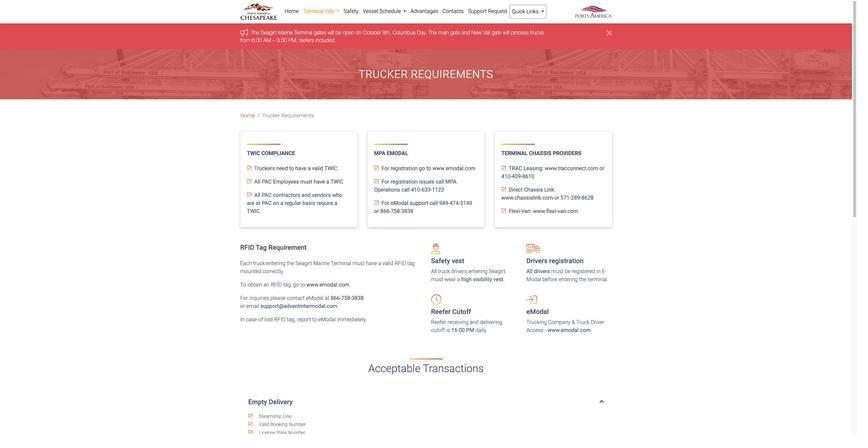 Task type: describe. For each thing, give the bounding box(es) containing it.
to right the need
[[289, 166, 294, 172]]

truckers need to have a valid twic
[[254, 166, 338, 172]]

633-
[[422, 187, 432, 193]]

and inside reefer receiving and delivering cutoff is
[[470, 320, 479, 326]]

twic compliance
[[247, 150, 295, 157]]

0 horizontal spatial requirements
[[281, 113, 314, 119]]

0 vertical spatial trucker requirements
[[359, 68, 494, 81]]

support
[[410, 200, 429, 207]]

to obtain an rfid tag, go to www.emodal.com .
[[240, 282, 351, 289]]

0 vertical spatial 866-758-3838 link
[[381, 208, 414, 215]]

or inside for inquiries please contact emodal at 866-758-3838 or email support@adventintermodal.com .
[[240, 304, 245, 310]]

reefer for reefer receiving and delivering cutoff is
[[431, 320, 447, 326]]

all pac contractors and vendors who are at pac on a regular basis require a twic
[[247, 192, 342, 215]]

1 vertical spatial trucker requirements
[[263, 113, 314, 119]]

the inside each truck entering the seagirt marine terminal must have a valid rfid tag mounted correctly.
[[287, 261, 294, 267]]

for for for registration issues call mpa operations call
[[382, 179, 390, 185]]

check square image for direct chassis link:
[[502, 187, 506, 193]]

gates
[[314, 30, 326, 36]]

safety for safety
[[344, 8, 359, 14]]

require
[[317, 200, 333, 207]]

to
[[240, 282, 246, 289]]

check square image for all pac employees must have a twic
[[247, 179, 252, 185]]

check square image for truckers need to have a valid twic
[[247, 166, 252, 171]]

empty delivery link
[[248, 399, 604, 407]]

for registration issues call mpa operations call
[[374, 179, 457, 193]]

van.com
[[558, 208, 578, 215]]

a down who
[[335, 200, 338, 207]]

-
[[545, 328, 547, 334]]

terminal info
[[303, 8, 336, 14]]

truckers
[[254, 166, 275, 172]]

process
[[511, 30, 529, 36]]

8610
[[523, 174, 535, 180]]

all for all drivers
[[527, 269, 533, 275]]

emodal inside for inquiries please contact emodal at 866-758-3838 or email support@adventintermodal.com .
[[306, 296, 324, 302]]

drivers inside all truck drivers entering seagirt must wear a
[[452, 269, 467, 275]]

columbus
[[393, 30, 416, 36]]

advantages
[[411, 8, 439, 14]]

am
[[264, 37, 271, 43]]

be inside must be registered in e- modal before entering the terminal.
[[565, 269, 571, 275]]

16:00
[[452, 328, 465, 334]]

2 horizontal spatial .
[[504, 277, 505, 283]]

3838 inside for emodal support call 949-474-3149 or 866-758-3838
[[402, 208, 414, 215]]

all pac employees must have a twic
[[254, 179, 344, 185]]

0 horizontal spatial home
[[241, 113, 255, 119]]

support request
[[468, 8, 508, 14]]

van:
[[522, 208, 532, 215]]

758- inside for emodal support call 949-474-3149 or 866-758-3838
[[391, 208, 402, 215]]

open
[[343, 30, 354, 36]]

registration for for registration issues call mpa operations call
[[391, 179, 418, 185]]

immediately.
[[337, 317, 367, 323]]

transactions
[[423, 363, 484, 376]]

quick
[[512, 8, 525, 15]]

all for all truck drivers entering seagirt must wear a
[[431, 269, 437, 275]]

emodal inside for emodal support call 949-474-3149 or 866-758-3838
[[391, 200, 409, 207]]

safety link
[[342, 5, 361, 18]]

2 will from the left
[[503, 30, 510, 36]]

acceptable transactions
[[369, 363, 484, 376]]

call for issues
[[436, 179, 444, 185]]

0 vertical spatial www.emodal.com
[[433, 166, 476, 172]]

–
[[273, 37, 275, 43]]

operations
[[374, 187, 400, 193]]

need
[[276, 166, 288, 172]]

registered
[[572, 269, 596, 275]]

tag
[[408, 261, 415, 267]]

0 vertical spatial have
[[296, 166, 307, 172]]

or inside trac leasing: www.tracconnect.com or 410-409-8610
[[600, 166, 605, 172]]

must be registered in e- modal before entering the terminal.
[[527, 269, 609, 283]]

for for for emodal support call 949-474-3149 or 866-758-3838
[[382, 200, 390, 207]]

terminal inside "the seagirt marine terminal gates will be open on october 9th, columbus day. the main gate and new vail gate will process trucks from 6:00 am – 3:30 pm, reefers included."
[[295, 30, 313, 36]]

must inside all truck drivers entering seagirt must wear a
[[431, 277, 443, 283]]

support request link
[[466, 5, 510, 18]]

must inside each truck entering the seagirt marine terminal must have a valid rfid tag mounted correctly.
[[353, 261, 365, 267]]

terminal inside terminal info link
[[303, 8, 324, 14]]

for registration go to www.emodal.com
[[382, 166, 476, 172]]

0 horizontal spatial www.emodal.com
[[307, 282, 350, 289]]

have inside each truck entering the seagirt marine terminal must have a valid rfid tag mounted correctly.
[[366, 261, 377, 267]]

for emodal support call 949-474-3149 or 866-758-3838
[[374, 200, 473, 215]]

0 vertical spatial tag,
[[283, 282, 292, 289]]

0 vertical spatial vest
[[452, 257, 465, 265]]

reefer for reefer cutoff
[[431, 308, 451, 316]]

daily.
[[476, 328, 488, 334]]

1 horizontal spatial www.emodal.com link
[[433, 166, 476, 172]]

must inside must be registered in e- modal before entering the terminal.
[[552, 269, 564, 275]]

advantages link
[[409, 5, 441, 18]]

seagirt for all
[[489, 269, 506, 275]]

bullhorn image
[[240, 29, 251, 36]]

october
[[363, 30, 381, 36]]

a down contractors on the top left of the page
[[281, 200, 283, 207]]

cutoff
[[453, 308, 471, 316]]

or inside for emodal support call 949-474-3149 or 866-758-3838
[[374, 208, 379, 215]]

on inside all pac contractors and vendors who are at pac on a regular basis require a twic
[[273, 200, 279, 207]]

0 vertical spatial trucker
[[359, 68, 408, 81]]

check square image for for emodal support call
[[374, 201, 379, 206]]

empty
[[248, 399, 267, 407]]

. inside for inquiries please contact emodal at 866-758-3838 or email support@adventintermodal.com .
[[339, 304, 340, 310]]

and inside "the seagirt marine terminal gates will be open on october 9th, columbus day. the main gate and new vail gate will process trucks from 6:00 am – 3:30 pm, reefers included."
[[462, 30, 470, 36]]

be inside "the seagirt marine terminal gates will be open on october 9th, columbus day. the main gate and new vail gate will process trucks from 6:00 am – 3:30 pm, reefers included."
[[336, 30, 342, 36]]

please
[[271, 296, 286, 302]]

410-633-1123
[[411, 187, 444, 193]]

support@adventintermodal.com
[[261, 304, 338, 310]]

terminal.
[[588, 277, 609, 283]]

8628
[[582, 195, 594, 201]]

www.chassislink.com
[[502, 195, 553, 201]]

direct chassis link: www.chassislink.com or 571-289-8628
[[502, 187, 594, 201]]

entering inside all truck drivers entering seagirt must wear a
[[469, 269, 488, 275]]

report
[[297, 317, 311, 323]]

9th,
[[383, 30, 391, 36]]

3149
[[461, 200, 473, 207]]

the seagirt marine terminal gates will be open on october 9th, columbus day. the main gate and new vail gate will process trucks from 6:00 am – 3:30 pm, reefers included. link
[[240, 30, 544, 43]]

twic inside all pac contractors and vendors who are at pac on a regular basis require a twic
[[247, 208, 260, 215]]

receiving
[[448, 320, 469, 326]]

1 horizontal spatial .
[[350, 282, 351, 289]]

regular
[[285, 200, 301, 207]]

1 vertical spatial 410-
[[411, 187, 422, 193]]

truck
[[577, 320, 590, 326]]

links
[[527, 8, 539, 15]]

trucks
[[531, 30, 544, 36]]

contractors
[[273, 192, 301, 199]]

and inside all pac contractors and vendors who are at pac on a regular basis require a twic
[[302, 192, 311, 199]]

1 horizontal spatial home
[[285, 8, 299, 14]]

0 vertical spatial home link
[[283, 5, 301, 18]]

or inside direct chassis link: www.chassislink.com or 571-289-8628
[[555, 195, 560, 201]]

1 will from the left
[[328, 30, 334, 36]]

quick links link
[[510, 5, 547, 19]]

the seagirt marine terminal gates will be open on october 9th, columbus day. the main gate and new vail gate will process trucks from 6:00 am – 3:30 pm, reefers included.
[[240, 30, 544, 43]]

booking
[[271, 422, 288, 428]]

check square image for flexi-van:
[[502, 209, 506, 214]]

1 vertical spatial vest
[[494, 277, 504, 283]]

www.tracconnect.com link
[[545, 166, 599, 172]]

main
[[439, 30, 449, 36]]

leasing:
[[524, 166, 544, 172]]

valid inside each truck entering the seagirt marine terminal must have a valid rfid tag mounted correctly.
[[383, 261, 394, 267]]

trac leasing: www.tracconnect.com or 410-409-8610
[[502, 166, 605, 180]]

compliance
[[262, 150, 295, 157]]

vail
[[483, 30, 491, 36]]

trucking
[[527, 320, 547, 326]]

each truck entering the seagirt marine terminal must have a valid rfid tag mounted correctly.
[[240, 261, 415, 275]]

www.emodal.com link for each truck entering the seagirt marine terminal must have a valid rfid tag mounted correctly.
[[307, 282, 350, 289]]

info
[[325, 8, 334, 14]]

trac
[[509, 166, 523, 172]]

registration for drivers registration
[[550, 257, 584, 265]]

all drivers
[[527, 269, 550, 275]]

to up issues
[[427, 166, 431, 172]]

check square image for all pac contractors and vendors who are at pac on a regular basis require a twic
[[247, 193, 252, 198]]

chassis for providers
[[529, 150, 552, 157]]

inquiries
[[249, 296, 269, 302]]

truck for each
[[253, 261, 265, 267]]

obtain
[[248, 282, 262, 289]]

3 pac from the top
[[262, 200, 272, 207]]

driver
[[591, 320, 605, 326]]



Task type: vqa. For each thing, say whether or not it's contained in the screenshot.
10:07:34
no



Task type: locate. For each thing, give the bounding box(es) containing it.
providers
[[553, 150, 582, 157]]

entering down registered
[[559, 277, 578, 283]]

866- down operations
[[381, 208, 391, 215]]

reefer
[[431, 308, 451, 316], [431, 320, 447, 326]]

2 gate from the left
[[492, 30, 502, 36]]

call up 1123
[[436, 179, 444, 185]]

go up issues
[[419, 166, 425, 172]]

pac left contractors on the top left of the page
[[262, 192, 272, 199]]

1 vertical spatial marine
[[314, 261, 330, 267]]

check square image for trac leasing:
[[502, 166, 506, 171]]

be left open
[[336, 30, 342, 36]]

issues
[[419, 179, 435, 185]]

866-758-3838 link
[[381, 208, 414, 215], [331, 296, 364, 302]]

0 horizontal spatial safety
[[344, 8, 359, 14]]

1 vertical spatial entering
[[469, 269, 488, 275]]

1 horizontal spatial the
[[429, 30, 437, 36]]

chassis
[[529, 150, 552, 157], [524, 187, 543, 193]]

1123
[[432, 187, 444, 193]]

at up the support@adventintermodal.com link
[[325, 296, 330, 302]]

1 vertical spatial valid
[[383, 261, 394, 267]]

1 vertical spatial and
[[302, 192, 311, 199]]

truck up mounted
[[253, 261, 265, 267]]

gate right main
[[451, 30, 460, 36]]

gate right vail
[[492, 30, 502, 36]]

for inside for registration issues call mpa operations call
[[382, 179, 390, 185]]

1 vertical spatial trucker
[[263, 113, 280, 119]]

on inside "the seagirt marine terminal gates will be open on october 9th, columbus day. the main gate and new vail gate will process trucks from 6:00 am – 3:30 pm, reefers included."
[[356, 30, 362, 36]]

mpa emodal
[[374, 150, 408, 157]]

0 horizontal spatial go
[[293, 282, 299, 289]]

866- up immediately.
[[331, 296, 341, 302]]

high visibility vest .
[[462, 277, 505, 283]]

must
[[301, 179, 313, 185], [353, 261, 365, 267], [552, 269, 564, 275], [431, 277, 443, 283]]

delivering
[[480, 320, 503, 326]]

2 horizontal spatial have
[[366, 261, 377, 267]]

866-758-3838 link down operations
[[381, 208, 414, 215]]

0 vertical spatial registration
[[391, 166, 418, 172]]

www.emodal.com link down &
[[548, 328, 591, 334]]

3838
[[402, 208, 414, 215], [352, 296, 364, 302]]

1 gate from the left
[[451, 30, 460, 36]]

valid
[[312, 166, 323, 172], [383, 261, 394, 267]]

0 vertical spatial 866-
[[381, 208, 391, 215]]

to up contact
[[301, 282, 305, 289]]

acceptable
[[369, 363, 421, 376]]

1 vertical spatial home link
[[241, 112, 255, 120]]

or right www.tracconnect.com link
[[600, 166, 605, 172]]

truck inside all truck drivers entering seagirt must wear a
[[438, 269, 450, 275]]

rfid right an
[[271, 282, 282, 289]]

flexi-van: www.flexi-van.com
[[509, 208, 578, 215]]

0 horizontal spatial the
[[251, 30, 259, 36]]

check square image left flexi-
[[502, 209, 506, 214]]

2 vertical spatial entering
[[559, 277, 578, 283]]

chassis for link:
[[524, 187, 543, 193]]

cutoff
[[431, 328, 445, 334]]

mpa
[[374, 150, 386, 157], [446, 179, 457, 185]]

reefer receiving and delivering cutoff is
[[431, 320, 503, 334]]

call right operations
[[402, 187, 410, 193]]

requirement
[[269, 244, 307, 252]]

the down requirement
[[287, 261, 294, 267]]

at inside all pac contractors and vendors who are at pac on a regular basis require a twic
[[256, 200, 261, 207]]

all truck drivers entering seagirt must wear a
[[431, 269, 506, 283]]

registration
[[391, 166, 418, 172], [391, 179, 418, 185], [550, 257, 584, 265]]

and up pm
[[470, 320, 479, 326]]

drivers up high
[[452, 269, 467, 275]]

registration inside for registration issues call mpa operations call
[[391, 179, 418, 185]]

0 horizontal spatial on
[[273, 200, 279, 207]]

all up modal
[[527, 269, 533, 275]]

all for all pac contractors and vendors who are at pac on a regular basis require a twic
[[254, 192, 261, 199]]

0 vertical spatial seagirt
[[261, 30, 277, 36]]

1 the from the left
[[251, 30, 259, 36]]

check square image up are
[[247, 179, 252, 185]]

valid up all pac employees must have a twic
[[312, 166, 323, 172]]

www.emodal.com link down each truck entering the seagirt marine terminal must have a valid rfid tag mounted correctly.
[[307, 282, 350, 289]]

drivers up before
[[534, 269, 550, 275]]

all up are
[[254, 192, 261, 199]]

in
[[240, 317, 245, 323]]

0 vertical spatial mpa
[[374, 150, 386, 157]]

a up all pac employees must have a twic
[[308, 166, 311, 172]]

wear
[[445, 277, 456, 283]]

1 horizontal spatial be
[[565, 269, 571, 275]]

0 vertical spatial be
[[336, 30, 342, 36]]

1 horizontal spatial the
[[580, 277, 587, 283]]

1 horizontal spatial will
[[503, 30, 510, 36]]

a inside each truck entering the seagirt marine terminal must have a valid rfid tag mounted correctly.
[[379, 261, 382, 267]]

safety for safety vest
[[431, 257, 450, 265]]

. up immediately.
[[339, 304, 340, 310]]

3:30
[[277, 37, 287, 43]]

www.chassislink.com link
[[502, 195, 553, 201]]

or left 571-
[[555, 195, 560, 201]]

registration down mpa emodal
[[391, 166, 418, 172]]

twic
[[247, 150, 260, 157], [325, 166, 338, 172], [331, 179, 344, 185], [247, 208, 260, 215]]

0 vertical spatial 758-
[[391, 208, 402, 215]]

pac down truckers
[[262, 179, 272, 185]]

0 vertical spatial valid
[[312, 166, 323, 172]]

866- inside for emodal support call 949-474-3149 or 866-758-3838
[[381, 208, 391, 215]]

call inside for emodal support call 949-474-3149 or 866-758-3838
[[430, 200, 438, 207]]

pac for employees
[[262, 179, 272, 185]]

www.tracconnect.com
[[545, 166, 599, 172]]

home link
[[283, 5, 301, 18], [241, 112, 255, 120]]

reefer cutoff
[[431, 308, 471, 316]]

1 vertical spatial www.emodal.com link
[[307, 282, 350, 289]]

for inquiries please contact emodal at 866-758-3838 or email support@adventintermodal.com .
[[240, 296, 364, 310]]

lost
[[265, 317, 273, 323]]

will left process
[[503, 30, 510, 36]]

410- down issues
[[411, 187, 422, 193]]

2 the from the left
[[429, 30, 437, 36]]

all down safety vest
[[431, 269, 437, 275]]

safety up wear
[[431, 257, 450, 265]]

or
[[600, 166, 605, 172], [555, 195, 560, 201], [374, 208, 379, 215], [240, 304, 245, 310]]

a left high
[[458, 277, 460, 283]]

6:00
[[252, 37, 262, 43]]

pac right are
[[262, 200, 272, 207]]

758-
[[391, 208, 402, 215], [341, 296, 352, 302]]

valid left "tag" at left
[[383, 261, 394, 267]]

1 pac from the top
[[262, 179, 272, 185]]

0 horizontal spatial mpa
[[374, 150, 386, 157]]

0 vertical spatial go
[[419, 166, 425, 172]]

all inside all pac contractors and vendors who are at pac on a regular basis require a twic
[[254, 192, 261, 199]]

and left new at the right of the page
[[462, 30, 470, 36]]

mounted
[[240, 269, 262, 275]]

basis
[[303, 200, 316, 207]]

modal
[[527, 277, 542, 283]]

check square image
[[502, 166, 506, 171], [247, 179, 252, 185], [374, 201, 379, 206], [502, 209, 506, 214]]

0 horizontal spatial seagirt
[[261, 30, 277, 36]]

go
[[419, 166, 425, 172], [293, 282, 299, 289]]

3838 up immediately.
[[352, 296, 364, 302]]

terminal inside each truck entering the seagirt marine terminal must have a valid rfid tag mounted correctly.
[[331, 261, 352, 267]]

for for for inquiries please contact emodal at 866-758-3838 or email support@adventintermodal.com .
[[240, 296, 248, 302]]

410-633-1123 link
[[411, 187, 444, 193]]

check square image down mpa emodal
[[374, 166, 379, 171]]

terminal info link
[[301, 5, 342, 18]]

in case of lost rfid tag, report to emodal immediately.
[[240, 317, 367, 323]]

2 vertical spatial registration
[[550, 257, 584, 265]]

1 vertical spatial 758-
[[341, 296, 352, 302]]

www.emodal.com down &
[[548, 328, 591, 334]]

chassis up www.chassislink.com link
[[524, 187, 543, 193]]

at inside for inquiries please contact emodal at 866-758-3838 or email support@adventintermodal.com .
[[325, 296, 330, 302]]

check square image left direct
[[502, 187, 506, 193]]

case
[[246, 317, 257, 323]]

for
[[382, 166, 390, 172], [382, 179, 390, 185], [382, 200, 390, 207], [240, 296, 248, 302]]

2 vertical spatial call
[[430, 200, 438, 207]]

the seagirt marine terminal gates will be open on october 9th, columbus day. the main gate and new vail gate will process trucks from 6:00 am – 3:30 pm, reefers included. alert
[[0, 24, 853, 49]]

call
[[436, 179, 444, 185], [402, 187, 410, 193], [430, 200, 438, 207]]

866- inside for inquiries please contact emodal at 866-758-3838 or email support@adventintermodal.com .
[[331, 296, 341, 302]]

0 horizontal spatial trucker
[[263, 113, 280, 119]]

check square image up are
[[247, 193, 252, 198]]

1 horizontal spatial gate
[[492, 30, 502, 36]]

rfid right lost
[[275, 317, 286, 323]]

terminal
[[303, 8, 324, 14], [295, 30, 313, 36], [502, 150, 528, 157], [331, 261, 352, 267]]

1 vertical spatial requirements
[[281, 113, 314, 119]]

request
[[488, 8, 508, 14]]

will
[[328, 30, 334, 36], [503, 30, 510, 36]]

or left "email"
[[240, 304, 245, 310]]

1 vertical spatial go
[[293, 282, 299, 289]]

seagirt inside each truck entering the seagirt marine terminal must have a valid rfid tag mounted correctly.
[[296, 261, 312, 267]]

at
[[256, 200, 261, 207], [325, 296, 330, 302]]

a inside all truck drivers entering seagirt must wear a
[[458, 277, 460, 283]]

check square image
[[247, 166, 252, 171], [374, 166, 379, 171], [374, 179, 379, 185], [502, 187, 506, 193], [247, 193, 252, 198]]

1 vertical spatial safety
[[431, 257, 450, 265]]

seagirt up high visibility vest .
[[489, 269, 506, 275]]

2 vertical spatial have
[[366, 261, 377, 267]]

safety vest
[[431, 257, 465, 265]]

high
[[462, 277, 472, 283]]

the up "6:00"
[[251, 30, 259, 36]]

reefer inside reefer receiving and delivering cutoff is
[[431, 320, 447, 326]]

have
[[296, 166, 307, 172], [314, 179, 325, 185], [366, 261, 377, 267]]

vest right visibility
[[494, 277, 504, 283]]

1 horizontal spatial truck
[[438, 269, 450, 275]]

check square image left truckers
[[247, 166, 252, 171]]

check square image for for registration issues call mpa operations call
[[374, 179, 379, 185]]

on down contractors on the top left of the page
[[273, 200, 279, 207]]

will up included.
[[328, 30, 334, 36]]

www.emodal.com up 1123
[[433, 166, 476, 172]]

check square image up operations
[[374, 179, 379, 185]]

link:
[[545, 187, 556, 193]]

trucker requirements
[[359, 68, 494, 81], [263, 113, 314, 119]]

1 horizontal spatial valid
[[383, 261, 394, 267]]

3838 down support
[[402, 208, 414, 215]]

email
[[246, 304, 259, 310]]

2 vertical spatial www.emodal.com
[[548, 328, 591, 334]]

758- inside for inquiries please contact emodal at 866-758-3838 or email support@adventintermodal.com .
[[341, 296, 352, 302]]

2 drivers from the left
[[534, 269, 550, 275]]

chassis inside direct chassis link: www.chassislink.com or 571-289-8628
[[524, 187, 543, 193]]

an
[[264, 282, 269, 289]]

drivers registration
[[527, 257, 584, 265]]

1 reefer from the top
[[431, 308, 451, 316]]

call left 949-
[[430, 200, 438, 207]]

1 vertical spatial have
[[314, 179, 325, 185]]

410-
[[502, 174, 512, 180], [411, 187, 422, 193]]

vessel schedule link
[[361, 5, 409, 18]]

a left "tag" at left
[[379, 261, 382, 267]]

seagirt down requirement
[[296, 261, 312, 267]]

1 horizontal spatial 866-
[[381, 208, 391, 215]]

1 horizontal spatial drivers
[[534, 269, 550, 275]]

1 vertical spatial on
[[273, 200, 279, 207]]

terminal chassis providers
[[502, 150, 582, 157]]

go up contact
[[293, 282, 299, 289]]

marine inside "the seagirt marine terminal gates will be open on october 9th, columbus day. the main gate and new vail gate will process trucks from 6:00 am – 3:30 pm, reefers included."
[[278, 30, 293, 36]]

1 horizontal spatial go
[[419, 166, 425, 172]]

mpa inside for registration issues call mpa operations call
[[446, 179, 457, 185]]

chassis up leasing:
[[529, 150, 552, 157]]

rfid inside each truck entering the seagirt marine terminal must have a valid rfid tag mounted correctly.
[[395, 261, 406, 267]]

410- down trac
[[502, 174, 512, 180]]

registration up operations
[[391, 179, 418, 185]]

0 horizontal spatial trucker requirements
[[263, 113, 314, 119]]

1 vertical spatial mpa
[[446, 179, 457, 185]]

1 vertical spatial chassis
[[524, 187, 543, 193]]

marine
[[278, 30, 293, 36], [314, 261, 330, 267]]

seagirt inside all truck drivers entering seagirt must wear a
[[489, 269, 506, 275]]

0 vertical spatial pac
[[262, 179, 272, 185]]

1 vertical spatial registration
[[391, 179, 418, 185]]

valid booking number
[[258, 422, 306, 428]]

for inside for inquiries please contact emodal at 866-758-3838 or email support@adventintermodal.com .
[[240, 296, 248, 302]]

pm
[[466, 328, 475, 334]]

truck inside each truck entering the seagirt marine terminal must have a valid rfid tag mounted correctly.
[[253, 261, 265, 267]]

a up vendors
[[327, 179, 330, 185]]

410- inside trac leasing: www.tracconnect.com or 410-409-8610
[[502, 174, 512, 180]]

seagirt up am
[[261, 30, 277, 36]]

e-
[[602, 269, 607, 275]]

check square image left trac
[[502, 166, 506, 171]]

seagirt inside "the seagirt marine terminal gates will be open on october 9th, columbus day. the main gate and new vail gate will process trucks from 6:00 am – 3:30 pm, reefers included."
[[261, 30, 277, 36]]

pac
[[262, 179, 272, 185], [262, 192, 272, 199], [262, 200, 272, 207]]

vest up all truck drivers entering seagirt must wear a
[[452, 257, 465, 265]]

all inside all truck drivers entering seagirt must wear a
[[431, 269, 437, 275]]

be left registered
[[565, 269, 571, 275]]

before
[[543, 277, 558, 283]]

truck up wear
[[438, 269, 450, 275]]

are
[[247, 200, 255, 207]]

to right report at the left of page
[[313, 317, 317, 323]]

the down registered
[[580, 277, 587, 283]]

0 horizontal spatial home link
[[241, 112, 255, 120]]

steamship line
[[258, 414, 292, 420]]

registration up must be registered in e- modal before entering the terminal.
[[550, 257, 584, 265]]

www.emodal.com link up 1123
[[433, 166, 476, 172]]

1 vertical spatial tag,
[[287, 317, 296, 323]]

number
[[289, 422, 306, 428]]

pac for contractors
[[262, 192, 272, 199]]

1 vertical spatial be
[[565, 269, 571, 275]]

for down mpa emodal
[[382, 166, 390, 172]]

rfid left "tag" at left
[[395, 261, 406, 267]]

to
[[289, 166, 294, 172], [427, 166, 431, 172], [301, 282, 305, 289], [313, 317, 317, 323]]

and up basis
[[302, 192, 311, 199]]

www.emodal.com link
[[433, 166, 476, 172], [307, 282, 350, 289], [548, 328, 591, 334]]

&
[[572, 320, 576, 326]]

for up operations
[[382, 179, 390, 185]]

the inside must be registered in e- modal before entering the terminal.
[[580, 277, 587, 283]]

tag, up contact
[[283, 282, 292, 289]]

truck for all
[[438, 269, 450, 275]]

2 reefer from the top
[[431, 320, 447, 326]]

all for all pac employees must have a twic
[[254, 179, 261, 185]]

pm,
[[289, 37, 298, 43]]

registration for for registration go to www.emodal.com
[[391, 166, 418, 172]]

www.emodal.com link for emodal
[[548, 328, 591, 334]]

1 vertical spatial pac
[[262, 192, 272, 199]]

758- up immediately.
[[341, 296, 352, 302]]

0 vertical spatial 3838
[[402, 208, 414, 215]]

1 vertical spatial truck
[[438, 269, 450, 275]]

the right day.
[[429, 30, 437, 36]]

0 vertical spatial reefer
[[431, 308, 451, 316]]

2 horizontal spatial seagirt
[[489, 269, 506, 275]]

rfid left tag
[[240, 244, 255, 252]]

seagirt for each
[[296, 261, 312, 267]]

entering up correctly.
[[266, 261, 286, 267]]

0 horizontal spatial truck
[[253, 261, 265, 267]]

www.emodal.com down each truck entering the seagirt marine terminal must have a valid rfid tag mounted correctly.
[[307, 282, 350, 289]]

1 horizontal spatial 758-
[[391, 208, 402, 215]]

line
[[283, 414, 292, 420]]

3838 inside for inquiries please contact emodal at 866-758-3838 or email support@adventintermodal.com .
[[352, 296, 364, 302]]

0 horizontal spatial 866-758-3838 link
[[331, 296, 364, 302]]

1 horizontal spatial requirements
[[411, 68, 494, 81]]

check square image for for registration go to
[[374, 166, 379, 171]]

for inside for emodal support call 949-474-3149 or 866-758-3838
[[382, 200, 390, 207]]

marine inside each truck entering the seagirt marine terminal must have a valid rfid tag mounted correctly.
[[314, 261, 330, 267]]

entering inside each truck entering the seagirt marine terminal must have a valid rfid tag mounted correctly.
[[266, 261, 286, 267]]

1 horizontal spatial vest
[[494, 277, 504, 283]]

2 vertical spatial and
[[470, 320, 479, 326]]

for for for registration go to www.emodal.com
[[382, 166, 390, 172]]

1 horizontal spatial safety
[[431, 257, 450, 265]]

steamship
[[259, 414, 282, 420]]

1 horizontal spatial trucker requirements
[[359, 68, 494, 81]]

.
[[504, 277, 505, 283], [350, 282, 351, 289], [339, 304, 340, 310]]

1 drivers from the left
[[452, 269, 467, 275]]

1 vertical spatial home
[[241, 113, 255, 119]]

2 pac from the top
[[262, 192, 272, 199]]

angle down image
[[600, 399, 604, 405]]

1 horizontal spatial 866-758-3838 link
[[381, 208, 414, 215]]

1 vertical spatial at
[[325, 296, 330, 302]]

0 horizontal spatial drivers
[[452, 269, 467, 275]]

for down operations
[[382, 200, 390, 207]]

1 horizontal spatial trucker
[[359, 68, 408, 81]]

1 vertical spatial 866-758-3838 link
[[331, 296, 364, 302]]

949-
[[439, 200, 450, 207]]

0 vertical spatial www.emodal.com link
[[433, 166, 476, 172]]

entering inside must be registered in e- modal before entering the terminal.
[[559, 277, 578, 283]]

or down operations
[[374, 208, 379, 215]]

0 horizontal spatial www.emodal.com link
[[307, 282, 350, 289]]

vessel schedule
[[363, 8, 403, 14]]

0 vertical spatial the
[[287, 261, 294, 267]]

0 vertical spatial call
[[436, 179, 444, 185]]

www.emodal.com
[[433, 166, 476, 172], [307, 282, 350, 289], [548, 328, 591, 334]]

of
[[258, 317, 263, 323]]

contact
[[287, 296, 305, 302]]

0 horizontal spatial valid
[[312, 166, 323, 172]]

check square image down operations
[[374, 201, 379, 206]]

2 horizontal spatial www.emodal.com link
[[548, 328, 591, 334]]

1 vertical spatial 866-
[[331, 296, 341, 302]]

tag, left report at the left of page
[[287, 317, 296, 323]]

from
[[240, 37, 250, 43]]

1 vertical spatial 3838
[[352, 296, 364, 302]]

866-758-3838 link up immediately.
[[331, 296, 364, 302]]

safety left vessel
[[344, 8, 359, 14]]

0 vertical spatial requirements
[[411, 68, 494, 81]]

all down truckers
[[254, 179, 261, 185]]

call for support
[[430, 200, 438, 207]]

0 horizontal spatial 410-
[[411, 187, 422, 193]]

in
[[597, 269, 601, 275]]

on
[[356, 30, 362, 36], [273, 200, 279, 207]]

1 vertical spatial call
[[402, 187, 410, 193]]

758- down operations
[[391, 208, 402, 215]]

. down each truck entering the seagirt marine terminal must have a valid rfid tag mounted correctly.
[[350, 282, 351, 289]]

drivers
[[452, 269, 467, 275], [534, 269, 550, 275]]

0 vertical spatial on
[[356, 30, 362, 36]]

at right are
[[256, 200, 261, 207]]

on right open
[[356, 30, 362, 36]]

1 horizontal spatial have
[[314, 179, 325, 185]]

474-
[[450, 200, 461, 207]]

1 horizontal spatial marine
[[314, 261, 330, 267]]

289-
[[571, 195, 582, 201]]

1 horizontal spatial www.emodal.com
[[433, 166, 476, 172]]

0 horizontal spatial 758-
[[341, 296, 352, 302]]

entering up visibility
[[469, 269, 488, 275]]

close image
[[607, 29, 612, 37]]

1 vertical spatial the
[[580, 277, 587, 283]]



